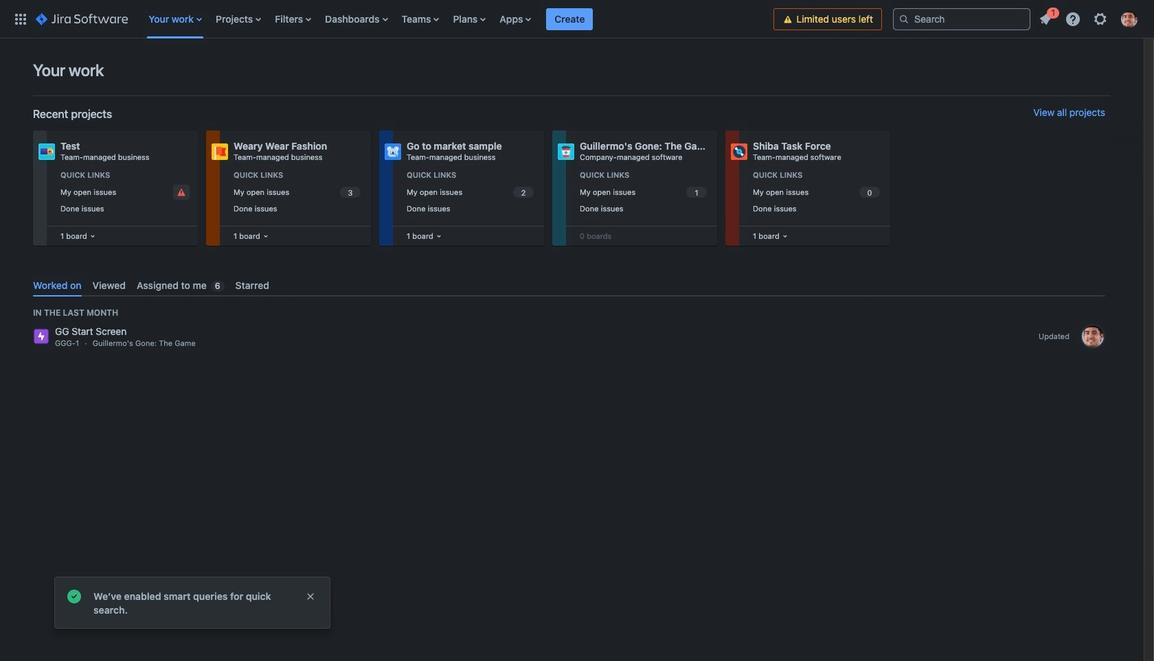 Task type: vqa. For each thing, say whether or not it's contained in the screenshot.
banner
yes



Task type: locate. For each thing, give the bounding box(es) containing it.
tab list
[[27, 274, 1111, 297]]

board image
[[433, 231, 444, 242]]

3 board image from the left
[[780, 231, 791, 242]]

alert
[[55, 578, 330, 629]]

None search field
[[893, 8, 1031, 30]]

2 board image from the left
[[260, 231, 271, 242]]

Search field
[[893, 8, 1031, 30]]

1 horizontal spatial list item
[[1033, 5, 1060, 30]]

list item
[[547, 0, 593, 38], [1033, 5, 1060, 30]]

dismiss image
[[305, 592, 316, 603]]

list
[[142, 0, 774, 38], [1033, 5, 1146, 31]]

banner
[[0, 0, 1154, 38]]

jira software image
[[36, 11, 128, 27], [36, 11, 128, 27]]

board image
[[87, 231, 98, 242], [260, 231, 271, 242], [780, 231, 791, 242]]

0 horizontal spatial board image
[[87, 231, 98, 242]]

1 board image from the left
[[87, 231, 98, 242]]

2 horizontal spatial board image
[[780, 231, 791, 242]]

primary element
[[8, 0, 774, 38]]

1 horizontal spatial board image
[[260, 231, 271, 242]]

help image
[[1065, 11, 1082, 27]]



Task type: describe. For each thing, give the bounding box(es) containing it.
success image
[[66, 589, 82, 605]]

1 horizontal spatial list
[[1033, 5, 1146, 31]]

your profile and settings image
[[1121, 11, 1138, 27]]

appswitcher icon image
[[12, 11, 29, 27]]

notifications image
[[1038, 11, 1054, 27]]

0 horizontal spatial list
[[142, 0, 774, 38]]

search image
[[899, 13, 910, 24]]

settings image
[[1093, 11, 1109, 27]]

list item inside list
[[1033, 5, 1060, 30]]

0 horizontal spatial list item
[[547, 0, 593, 38]]



